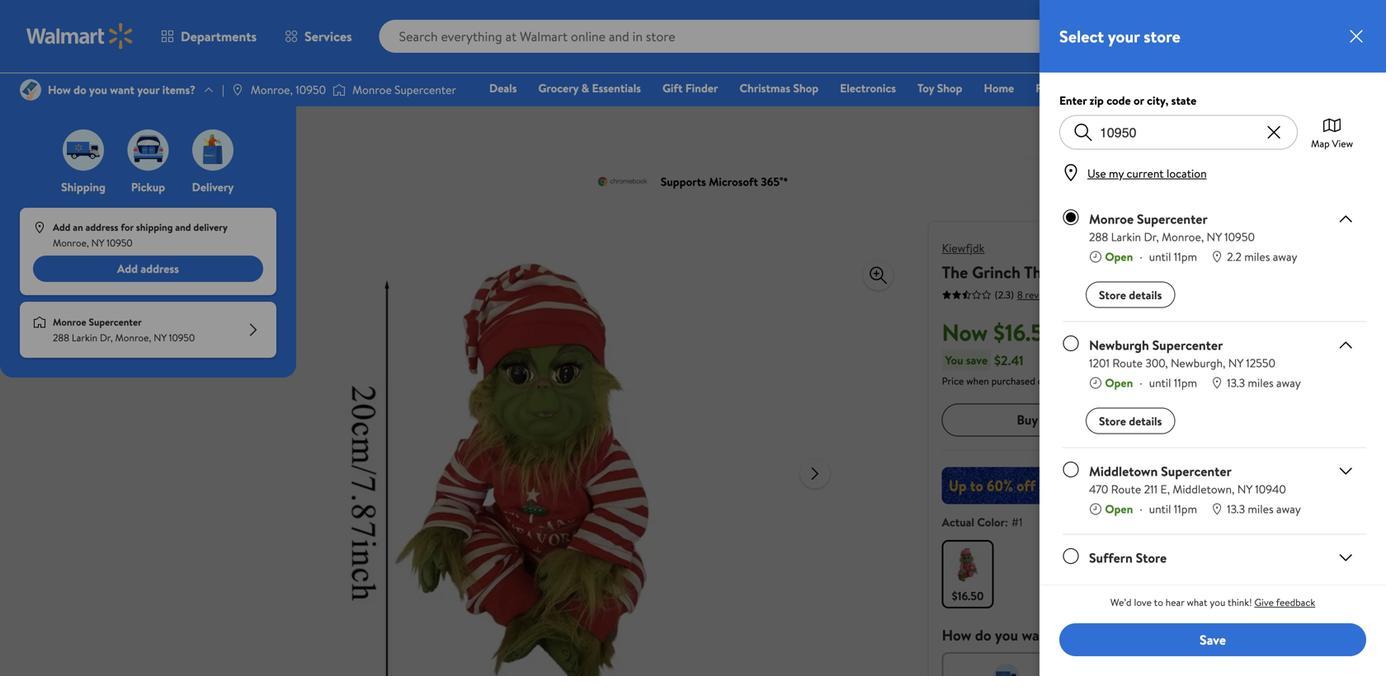 Task type: locate. For each thing, give the bounding box(es) containing it.
supercenter left deals link at the top of the page
[[395, 82, 456, 98]]

add for add an address for shipping and delivery monroe, ny 10950
[[53, 220, 71, 235]]

shop right "toy"
[[938, 80, 963, 96]]

we'd
[[1111, 596, 1132, 610]]

monroe, inside the select store option group
[[1162, 229, 1205, 245]]

1 horizontal spatial dr,
[[1144, 229, 1160, 245]]

store details up middletown at the bottom right
[[1100, 413, 1163, 429]]

details down character
[[1129, 287, 1163, 303]]

1 store details from the top
[[1100, 287, 1163, 303]]

details
[[1129, 287, 1163, 303], [1129, 413, 1163, 429]]

you up stuffed
[[89, 82, 107, 98]]

add inside add an address for shipping and delivery monroe, ny 10950
[[53, 220, 71, 235]]

 image
[[333, 82, 346, 98]]

electronics link
[[833, 79, 904, 97]]

0 horizontal spatial monroe supercenter 288 larkin dr, monroe, ny 10950
[[53, 315, 195, 345]]

1 until from the top
[[1150, 249, 1172, 265]]

you up intent image for shipping
[[996, 626, 1019, 646]]

you
[[89, 82, 107, 98], [1211, 596, 1226, 610], [996, 626, 1019, 646]]

route down middletown at the bottom right
[[1112, 482, 1142, 498]]

open down '1201'
[[1106, 375, 1134, 391]]

 image inside delivery button
[[192, 130, 234, 171]]

miles down 12550
[[1249, 375, 1274, 391]]

13.3 miles away for middletown supercenter
[[1228, 502, 1302, 518]]

11pm for monroe supercenter
[[1175, 249, 1198, 265]]

470
[[1090, 482, 1109, 498]]

1 · from the top
[[1140, 249, 1143, 265]]

 image inside shipping button
[[63, 130, 104, 171]]

plush inside kiewfjdk the grinch throw with character pillow plush set
[[1231, 261, 1270, 284]]

2.2 miles away
[[1228, 249, 1298, 265]]

2 vertical spatial open
[[1106, 502, 1134, 518]]

buy now
[[1017, 411, 1065, 429]]

store down with
[[1100, 287, 1127, 303]]

· right with
[[1140, 249, 1143, 265]]

1 13.3 from the top
[[1228, 375, 1246, 391]]

ny
[[1207, 229, 1222, 245], [91, 236, 104, 250], [154, 331, 167, 345], [1229, 355, 1244, 371], [1238, 482, 1253, 498]]

open · until 11pm down 300,
[[1106, 375, 1198, 391]]

your left store
[[1109, 25, 1140, 48]]

1 horizontal spatial add
[[117, 261, 138, 277]]

1 vertical spatial 11pm
[[1175, 375, 1198, 391]]

0 vertical spatial away
[[1274, 249, 1298, 265]]

$16.50 down actual
[[952, 588, 984, 604]]

2 13.3 miles away from the top
[[1228, 502, 1302, 518]]

11pm for newburgh supercenter
[[1175, 375, 1198, 391]]

0 horizontal spatial $16.50
[[952, 588, 984, 604]]

10950 inside the select store option group
[[1225, 229, 1256, 245]]

0 horizontal spatial to
[[237, 122, 248, 138]]

1 vertical spatial 13.3 miles away
[[1228, 502, 1302, 518]]

store details link for newburgh supercenter
[[1086, 408, 1176, 435]]

11pm down the 1201 route 300, newburgh, ny 12550. element
[[1175, 375, 1198, 391]]

use my current location button
[[1081, 166, 1212, 182]]

· for newburgh supercenter
[[1140, 375, 1143, 391]]

0 vertical spatial 13.3 miles away
[[1228, 375, 1302, 391]]

1 13.3 miles away from the top
[[1228, 375, 1302, 391]]

3 open from the top
[[1106, 502, 1134, 518]]

$16.50 up $2.41
[[994, 317, 1058, 349]]

0 horizontal spatial address
[[86, 220, 118, 235]]

2 vertical spatial until
[[1150, 502, 1172, 518]]

0 vertical spatial details
[[1129, 287, 1163, 303]]

3 · from the top
[[1140, 502, 1143, 518]]

1 11pm from the top
[[1175, 249, 1198, 265]]

delivery
[[192, 179, 234, 195]]

view
[[1333, 137, 1354, 151]]

0 horizontal spatial 2
[[228, 122, 234, 138]]

$16.50 button
[[942, 540, 994, 609]]

supercenter up 470 route 211 e, middletown, ny 10940. element
[[1162, 463, 1232, 481]]

2 open · until 11pm from the top
[[1106, 375, 1198, 391]]

13.3 down the 1201 route 300, newburgh, ny 12550. element
[[1228, 375, 1246, 391]]

add inside button
[[117, 261, 138, 277]]

2 vertical spatial ·
[[1140, 502, 1143, 518]]

0 vertical spatial &
[[582, 80, 589, 96]]

2 vertical spatial away
[[1277, 502, 1302, 518]]

2 horizontal spatial monroe
[[1090, 210, 1134, 228]]

0 vertical spatial store details link
[[1086, 282, 1176, 308]]

open · until 11pm down '211'
[[1106, 502, 1198, 518]]

0 vertical spatial dr,
[[1144, 229, 1160, 245]]

1 vertical spatial do
[[976, 626, 992, 646]]

1 vertical spatial until
[[1150, 375, 1172, 391]]

0 vertical spatial ·
[[1140, 249, 1143, 265]]

13.3 down middletown,
[[1228, 502, 1246, 518]]

ny inside add an address for shipping and delivery monroe, ny 10950
[[91, 236, 104, 250]]

2 details from the top
[[1129, 413, 1163, 429]]

13.3 miles away down 10940
[[1228, 502, 1302, 518]]

10940
[[1256, 482, 1287, 498]]

1 horizontal spatial your
[[1057, 626, 1086, 646]]

select
[[1060, 25, 1105, 48]]

city,
[[1148, 92, 1169, 109]]

map
[[1312, 137, 1330, 151]]

want up animals
[[110, 82, 135, 98]]

ny up pillow
[[1207, 229, 1222, 245]]

give
[[1255, 596, 1275, 610]]

details up middletown at the bottom right
[[1129, 413, 1163, 429]]

store right "suffern"
[[1136, 549, 1167, 568]]

add down add an address for shipping and delivery monroe, ny 10950 on the left top of page
[[117, 261, 138, 277]]

0 vertical spatial monroe supercenter 288 larkin dr, monroe, ny 10950
[[1090, 210, 1256, 245]]

add for add address
[[117, 261, 138, 277]]

& inside grocery & essentials link
[[582, 80, 589, 96]]

up to sixty percent off deals. shop now. image
[[942, 467, 1345, 505]]

2 shop from the left
[[938, 80, 963, 96]]

away for monroe supercenter
[[1274, 249, 1298, 265]]

how down $16.50 button
[[942, 626, 972, 646]]

1 horizontal spatial plush
[[1231, 261, 1270, 284]]

store details link up learn more about strikethrough prices image
[[1086, 282, 1176, 308]]

0 vertical spatial larkin
[[1112, 229, 1142, 245]]

the grinch throw with character pillow plush set - image 2 of 2 image
[[36, 369, 133, 466]]

larkin
[[1112, 229, 1142, 245], [72, 331, 97, 345]]

13.3
[[1228, 375, 1246, 391], [1228, 502, 1246, 518]]

1 vertical spatial away
[[1277, 375, 1302, 391]]

middletown supercenter 470 route 211 e, middletown, ny 10940
[[1090, 463, 1287, 498]]

1 vertical spatial miles
[[1249, 375, 1274, 391]]

route inside middletown supercenter 470 route 211 e, middletown, ny 10940
[[1112, 482, 1142, 498]]

your left items?
[[137, 82, 160, 98]]

1 store details link from the top
[[1086, 282, 1176, 308]]

store details down character
[[1100, 287, 1163, 303]]

·
[[1140, 249, 1143, 265], [1140, 375, 1143, 391], [1140, 502, 1143, 518]]

1 horizontal spatial gift
[[1096, 80, 1116, 96]]

None radio
[[1063, 209, 1080, 226]]

:
[[1005, 514, 1009, 531]]

1 horizontal spatial how
[[942, 626, 972, 646]]

0 vertical spatial add
[[53, 220, 71, 235]]

you for how do you want your items?
[[89, 82, 107, 98]]

2 vertical spatial monroe
[[53, 315, 86, 329]]

dr, up character
[[1144, 229, 1160, 245]]

middletown supercenter store details image
[[1337, 462, 1356, 482]]

1 shop from the left
[[794, 80, 819, 96]]

delivery
[[194, 220, 228, 235]]

suffern store
[[1090, 549, 1167, 568]]

store details link for monroe supercenter
[[1086, 282, 1176, 308]]

gift for gift cards
[[1096, 80, 1116, 96]]

actual
[[942, 514, 975, 531]]

1 vertical spatial $16.50
[[952, 588, 984, 604]]

2 vertical spatial your
[[1057, 626, 1086, 646]]

1 vertical spatial details
[[1129, 413, 1163, 429]]

 image
[[20, 79, 41, 101], [231, 83, 244, 97], [63, 130, 104, 171], [128, 130, 169, 171], [192, 130, 234, 171], [33, 221, 46, 235], [33, 316, 46, 329]]

larkin inside the select store option group
[[1112, 229, 1142, 245]]

0 vertical spatial monroe
[[353, 82, 392, 98]]

gift for gift finder
[[663, 80, 683, 96]]

with
[[1073, 261, 1105, 284]]

your left item?
[[1057, 626, 1086, 646]]

larkin up the grinch throw with character pillow plush set - image 2 of 2
[[72, 331, 97, 345]]

open
[[1106, 249, 1134, 265], [1106, 375, 1134, 391], [1106, 502, 1134, 518]]

1 gift from the left
[[663, 80, 683, 96]]

$16.50
[[994, 317, 1058, 349], [952, 588, 984, 604]]

0 horizontal spatial gift
[[663, 80, 683, 96]]

open for newburgh supercenter
[[1106, 375, 1134, 391]]

location
[[1167, 166, 1207, 182]]

/ right toys
[[217, 122, 222, 138]]

an
[[73, 220, 83, 235]]

&
[[582, 80, 589, 96], [149, 122, 157, 138]]

0 vertical spatial route
[[1113, 355, 1143, 371]]

add left an
[[53, 220, 71, 235]]

registry
[[1169, 80, 1212, 96]]

10950 inside add an address for shipping and delivery monroe, ny 10950
[[107, 236, 133, 250]]

actual color list
[[939, 537, 1348, 612]]

address right an
[[86, 220, 118, 235]]

1 open from the top
[[1106, 249, 1134, 265]]

$116.12
[[1334, 41, 1357, 52]]

pickup button
[[124, 125, 172, 195]]

0 vertical spatial 288
[[1090, 229, 1109, 245]]

store up middletown at the bottom right
[[1100, 413, 1127, 429]]

1 vertical spatial 2
[[228, 122, 234, 138]]

& right grocery
[[582, 80, 589, 96]]

gift finder link
[[655, 79, 726, 97]]

0 vertical spatial until
[[1150, 249, 1172, 265]]

2 up $116.12
[[1350, 19, 1355, 33]]

ny up the add address button
[[91, 236, 104, 250]]

11pm
[[1175, 249, 1198, 265], [1175, 375, 1198, 391], [1175, 502, 1198, 518]]

do up stuffed
[[74, 82, 86, 98]]

2 gift from the left
[[1096, 80, 1116, 96]]

2 horizontal spatial you
[[1211, 596, 1226, 610]]

use my current location
[[1088, 166, 1207, 182]]

monroe supercenter 288 larkin dr, monroe, ny 10950 inside the select store option group
[[1090, 210, 1256, 245]]

2 vertical spatial open · until 11pm
[[1106, 502, 1198, 518]]

1 vertical spatial store details link
[[1086, 408, 1176, 435]]

1 vertical spatial to
[[1155, 596, 1164, 610]]

to right love
[[1155, 596, 1164, 610]]

2 · from the top
[[1140, 375, 1143, 391]]

0 vertical spatial how
[[48, 82, 71, 98]]

monroe, up pillow
[[1162, 229, 1205, 245]]

until down 288 larkin dr, monroe, ny 10950. element
[[1150, 249, 1172, 265]]

miles right 2.2 on the right of page
[[1245, 249, 1271, 265]]

add address
[[117, 261, 179, 277]]

0 horizontal spatial want
[[110, 82, 135, 98]]

select your store
[[1060, 25, 1181, 48]]

none radio inside the select store option group
[[1063, 209, 1080, 226]]

2 until from the top
[[1150, 375, 1172, 391]]

3 open · until 11pm from the top
[[1106, 502, 1198, 518]]

1 vertical spatial plush
[[1231, 261, 1270, 284]]

0 vertical spatial $16.50
[[994, 317, 1058, 349]]

1 vertical spatial store
[[1100, 413, 1127, 429]]

1 horizontal spatial &
[[582, 80, 589, 96]]

1 vertical spatial route
[[1112, 482, 1142, 498]]

0 vertical spatial open · until 11pm
[[1106, 249, 1198, 265]]

you right what
[[1211, 596, 1226, 610]]

suffern store store details image
[[1337, 549, 1356, 568]]

gift finder
[[663, 80, 718, 96]]

0 horizontal spatial &
[[149, 122, 157, 138]]

1 details from the top
[[1129, 287, 1163, 303]]

until down e,
[[1150, 502, 1172, 518]]

gift cards link
[[1088, 79, 1155, 97]]

1 vertical spatial 288
[[53, 331, 69, 345]]

11pm down 288 larkin dr, monroe, ny 10950. element
[[1175, 249, 1198, 265]]

(2.3)
[[995, 288, 1014, 302]]

toy
[[918, 80, 935, 96]]

0 vertical spatial do
[[74, 82, 86, 98]]

plush left toys
[[160, 122, 186, 138]]

0 vertical spatial 13.3
[[1228, 375, 1246, 391]]

want for items?
[[110, 82, 135, 98]]

1 horizontal spatial monroe supercenter 288 larkin dr, monroe, ny 10950
[[1090, 210, 1256, 245]]

1 horizontal spatial shop
[[938, 80, 963, 96]]

ny left 10940
[[1238, 482, 1253, 498]]

11pm down 470 route 211 e, middletown, ny 10940. element
[[1175, 502, 1198, 518]]

 image inside pickup button
[[128, 130, 169, 171]]

2 left the 4
[[228, 122, 234, 138]]

0 horizontal spatial how
[[48, 82, 71, 98]]

route for middletown
[[1112, 482, 1142, 498]]

 image for shipping
[[63, 130, 104, 171]]

color
[[978, 514, 1005, 531]]

monroe, inside add an address for shipping and delivery monroe, ny 10950
[[53, 236, 89, 250]]

address down add an address for shipping and delivery monroe, ny 10950 on the left top of page
[[141, 261, 179, 277]]

1 vertical spatial &
[[149, 122, 157, 138]]

away
[[1274, 249, 1298, 265], [1277, 375, 1302, 391], [1277, 502, 1302, 518]]

2 horizontal spatial your
[[1109, 25, 1140, 48]]

2 store details from the top
[[1100, 413, 1163, 429]]

dr, down the add address button
[[100, 331, 113, 345]]

until down 300,
[[1150, 375, 1172, 391]]

route down newburgh
[[1113, 355, 1143, 371]]

0 vertical spatial 11pm
[[1175, 249, 1198, 265]]

2 vertical spatial miles
[[1249, 502, 1274, 518]]

set
[[1274, 261, 1297, 284]]

open down 470
[[1106, 502, 1134, 518]]

& right animals
[[149, 122, 157, 138]]

store details
[[1100, 287, 1163, 303], [1100, 413, 1163, 429]]

0 horizontal spatial larkin
[[72, 331, 97, 345]]

fashion link
[[1029, 79, 1082, 97]]

address
[[86, 220, 118, 235], [141, 261, 179, 277]]

1 horizontal spatial 288
[[1090, 229, 1109, 245]]

Walmart Site-Wide search field
[[379, 20, 1108, 53]]

/ stuffed animals & plush toys / 2 to 4 years
[[56, 122, 287, 138]]

shipping
[[61, 179, 106, 195]]

13.3 miles away down 12550
[[1228, 375, 1302, 391]]

items?
[[162, 82, 196, 98]]

kiewfjdk
[[942, 240, 985, 256]]

map view button
[[1312, 116, 1354, 151]]

supercenter up the 1201 route 300, newburgh, ny 12550. element
[[1153, 336, 1224, 355]]

2 vertical spatial 11pm
[[1175, 502, 1198, 518]]

0 horizontal spatial your
[[137, 82, 160, 98]]

2 11pm from the top
[[1175, 375, 1198, 391]]

1 horizontal spatial larkin
[[1112, 229, 1142, 245]]

1 vertical spatial store details
[[1100, 413, 1163, 429]]

how
[[48, 82, 71, 98], [942, 626, 972, 646]]

supercenter down the add address button
[[89, 315, 142, 329]]

monroe inside the select store option group
[[1090, 210, 1134, 228]]

current
[[1127, 166, 1164, 182]]

1 horizontal spatial do
[[976, 626, 992, 646]]

zip
[[1090, 92, 1104, 109]]

supercenter inside "newburgh supercenter 1201 route 300, newburgh, ny 12550"
[[1153, 336, 1224, 355]]

store details for monroe supercenter
[[1100, 287, 1163, 303]]

1 vertical spatial open
[[1106, 375, 1134, 391]]

0 horizontal spatial you
[[89, 82, 107, 98]]

2 store details link from the top
[[1086, 408, 1176, 435]]

store details link
[[1086, 282, 1176, 308], [1086, 408, 1176, 435]]

0 vertical spatial address
[[86, 220, 118, 235]]

the
[[942, 261, 969, 284]]

2 vertical spatial you
[[996, 626, 1019, 646]]

miles down 10940
[[1249, 502, 1274, 518]]

3 11pm from the top
[[1175, 502, 1198, 518]]

1 horizontal spatial to
[[1155, 596, 1164, 610]]

delivery button
[[189, 125, 237, 195]]

shop for christmas shop
[[794, 80, 819, 96]]

0 horizontal spatial add
[[53, 220, 71, 235]]

do down $16.50 button
[[976, 626, 992, 646]]

 image for monroe, 10950
[[231, 83, 244, 97]]

3 until from the top
[[1150, 502, 1172, 518]]

address inside add an address for shipping and delivery monroe, ny 10950
[[86, 220, 118, 235]]

1 vertical spatial open · until 11pm
[[1106, 375, 1198, 391]]

None radio
[[1063, 336, 1080, 352], [1063, 462, 1080, 478], [1063, 336, 1080, 352], [1063, 462, 1080, 478]]

0 horizontal spatial /
[[56, 122, 61, 138]]

0 horizontal spatial 288
[[53, 331, 69, 345]]

1 vertical spatial ·
[[1140, 375, 1143, 391]]

ny inside middletown supercenter 470 route 211 e, middletown, ny 10940
[[1238, 482, 1253, 498]]

open for monroe supercenter
[[1106, 249, 1134, 265]]

you inside dialog
[[1211, 596, 1226, 610]]

0 vertical spatial your
[[1109, 25, 1140, 48]]

want
[[110, 82, 135, 98], [1022, 626, 1054, 646]]

address inside button
[[141, 261, 179, 277]]

route
[[1113, 355, 1143, 371], [1112, 482, 1142, 498]]

next media item image
[[806, 464, 825, 484]]

grocery
[[539, 80, 579, 96]]

1 horizontal spatial you
[[996, 626, 1019, 646]]

2
[[1350, 19, 1355, 33], [228, 122, 234, 138]]

monroe supercenter 288 larkin dr, monroe, ny 10950 down the add address button
[[53, 315, 195, 345]]

 image for how do you want your items?
[[20, 79, 41, 101]]

· down middletown at the bottom right
[[1140, 502, 1143, 518]]

grocery & essentials
[[539, 80, 641, 96]]

reviews
[[1026, 288, 1058, 302]]

monroe, down an
[[53, 236, 89, 250]]

0 vertical spatial miles
[[1245, 249, 1271, 265]]

plush left set
[[1231, 261, 1270, 284]]

ny down the add address button
[[154, 331, 167, 345]]

route inside "newburgh supercenter 1201 route 300, newburgh, ny 12550"
[[1113, 355, 1143, 371]]

/ left stuffed
[[56, 122, 61, 138]]

0 horizontal spatial do
[[74, 82, 86, 98]]

monroe supercenter 288 larkin dr, monroe, ny 10950 up character
[[1090, 210, 1256, 245]]

zoom image modal image
[[869, 266, 889, 286]]

feedback
[[1277, 596, 1316, 610]]

e,
[[1161, 482, 1171, 498]]

1 / from the left
[[56, 122, 61, 138]]

your for how do you want your item?
[[1057, 626, 1086, 646]]

open right with
[[1106, 249, 1134, 265]]

ny left 12550
[[1229, 355, 1244, 371]]

211
[[1145, 482, 1158, 498]]

how up stuffed
[[48, 82, 71, 98]]

buy now button
[[942, 404, 1140, 437]]

2 open from the top
[[1106, 375, 1134, 391]]

shop right christmas
[[794, 80, 819, 96]]

288
[[1090, 229, 1109, 245], [53, 331, 69, 345]]

supercenter up 288 larkin dr, monroe, ny 10950. element
[[1138, 210, 1208, 228]]

to left the 4
[[237, 122, 248, 138]]

2 13.3 from the top
[[1228, 502, 1246, 518]]

until for middletown
[[1150, 502, 1172, 518]]

open · until 11pm down 288 larkin dr, monroe, ny 10950. element
[[1106, 249, 1198, 265]]

|
[[222, 82, 224, 98]]

monroe supercenter store details image
[[1337, 209, 1356, 229]]

0 horizontal spatial dr,
[[100, 331, 113, 345]]

store details link up middletown at the bottom right
[[1086, 408, 1176, 435]]

· down newburgh
[[1140, 375, 1143, 391]]

0 horizontal spatial monroe
[[53, 315, 86, 329]]

essentials
[[592, 80, 641, 96]]

0 vertical spatial store
[[1100, 287, 1127, 303]]

1 vertical spatial address
[[141, 261, 179, 277]]

larkin up character
[[1112, 229, 1142, 245]]

1 vertical spatial your
[[137, 82, 160, 98]]

want left item?
[[1022, 626, 1054, 646]]

0 vertical spatial want
[[110, 82, 135, 98]]

walmart image
[[26, 23, 134, 50]]



Task type: vqa. For each thing, say whether or not it's contained in the screenshot.
'Cell'
no



Task type: describe. For each thing, give the bounding box(es) containing it.
learn more about strikethrough prices image
[[1096, 330, 1109, 344]]

do for how do you want your items?
[[74, 82, 86, 98]]

how do you want your item?
[[942, 626, 1126, 646]]

shipping button
[[59, 125, 107, 195]]

deals
[[490, 80, 517, 96]]

open for middletown supercenter
[[1106, 502, 1134, 518]]

clear zip code or city, state field image
[[1265, 123, 1285, 142]]

think!
[[1228, 596, 1253, 610]]

until for newburgh
[[1150, 375, 1172, 391]]

save
[[967, 352, 988, 368]]

Suffern Store radio
[[1063, 549, 1080, 565]]

throw
[[1025, 261, 1069, 284]]

1 horizontal spatial monroe
[[353, 82, 392, 98]]

to inside dialog
[[1155, 596, 1164, 610]]

how for how do you want your items?
[[48, 82, 71, 98]]

give feedback button
[[1255, 596, 1316, 610]]

now
[[942, 317, 988, 349]]

1 vertical spatial monroe supercenter 288 larkin dr, monroe, ny 10950
[[53, 315, 195, 345]]

shipping
[[136, 220, 173, 235]]

470 route 211 e, middletown, ny 10940. element
[[1090, 482, 1302, 498]]

close panel image
[[1347, 26, 1367, 46]]

years
[[260, 122, 287, 138]]

away for middletown supercenter
[[1277, 502, 1302, 518]]

monroe supercenter
[[353, 82, 456, 98]]

open · until 11pm for middletown
[[1106, 502, 1198, 518]]

$16.50 inside $16.50 button
[[952, 588, 984, 604]]

pillow
[[1184, 261, 1227, 284]]

item?
[[1090, 626, 1126, 646]]

suffern
[[1090, 549, 1133, 568]]

cards
[[1119, 80, 1148, 96]]

monroe, up years
[[251, 82, 293, 98]]

your inside dialog
[[1109, 25, 1140, 48]]

1201 route 300, newburgh, ny 12550. element
[[1090, 355, 1302, 372]]

for
[[121, 220, 134, 235]]

online
[[1038, 374, 1064, 388]]

2 to 4 years link
[[228, 122, 287, 138]]

enter
[[1060, 92, 1087, 109]]

 image for delivery
[[192, 130, 234, 171]]

electronics
[[840, 80, 897, 96]]

gift cards
[[1096, 80, 1148, 96]]

map view
[[1312, 137, 1354, 151]]

toys
[[189, 122, 211, 138]]

0 vertical spatial to
[[237, 122, 248, 138]]

now $16.50
[[942, 317, 1058, 349]]

details for monroe supercenter
[[1129, 287, 1163, 303]]

want for item?
[[1022, 626, 1054, 646]]

toy shop link
[[911, 79, 970, 97]]

1 horizontal spatial $16.50
[[994, 317, 1058, 349]]

add an address for shipping and delivery monroe, ny 10950
[[53, 220, 228, 250]]

you for how do you want your item?
[[996, 626, 1019, 646]]

2.2
[[1228, 249, 1242, 265]]

grinch
[[973, 261, 1021, 284]]

open · until 11pm for newburgh
[[1106, 375, 1198, 391]]

what
[[1187, 596, 1208, 610]]

actual color : #1
[[942, 514, 1023, 531]]

grocery & essentials link
[[531, 79, 649, 97]]

the grinch throw with character pillow plush set - image 1 of 2 image
[[36, 263, 133, 359]]

· for monroe supercenter
[[1140, 249, 1143, 265]]

we'd love to hear what you think! give feedback
[[1111, 596, 1316, 610]]

your for how do you want your items?
[[137, 82, 160, 98]]

hear
[[1166, 596, 1185, 610]]

1 open · until 11pm from the top
[[1106, 249, 1198, 265]]

288 larkin dr, monroe, ny 10950. element
[[1090, 229, 1298, 246]]

deals link
[[482, 79, 525, 97]]

Enter zip code or city, state text field
[[1094, 116, 1265, 149]]

middletown,
[[1173, 482, 1235, 498]]

8
[[1018, 288, 1023, 302]]

11pm for middletown supercenter
[[1175, 502, 1198, 518]]

price
[[942, 374, 964, 388]]

do for how do you want your item?
[[976, 626, 992, 646]]

$18.91
[[1065, 329, 1093, 345]]

you
[[946, 352, 964, 368]]

13.3 for newburgh supercenter
[[1228, 375, 1246, 391]]

middletown
[[1090, 463, 1158, 481]]

miles for middletown supercenter
[[1249, 502, 1274, 518]]

pickup
[[131, 179, 165, 195]]

2 vertical spatial store
[[1136, 549, 1167, 568]]

0 vertical spatial plush
[[160, 122, 186, 138]]

details for newburgh supercenter
[[1129, 413, 1163, 429]]

enter zip code or city, state
[[1060, 92, 1197, 109]]

ny inside "newburgh supercenter 1201 route 300, newburgh, ny 12550"
[[1229, 355, 1244, 371]]

13.3 for middletown supercenter
[[1228, 502, 1246, 518]]

home link
[[977, 79, 1022, 97]]

store details for newburgh supercenter
[[1100, 413, 1163, 429]]

288 inside the select store option group
[[1090, 229, 1109, 245]]

(2.3) 8 reviews
[[995, 288, 1058, 302]]

you save $2.41 price when purchased online
[[942, 351, 1064, 388]]

store for monroe supercenter
[[1100, 287, 1127, 303]]

newburgh supercenter 1201 route 300, newburgh, ny 12550
[[1090, 336, 1276, 371]]

christmas shop link
[[732, 79, 826, 97]]

dr, inside the select store option group
[[1144, 229, 1160, 245]]

or
[[1134, 92, 1145, 109]]

buy
[[1017, 411, 1039, 429]]

Search search field
[[379, 20, 1108, 53]]

route for newburgh
[[1113, 355, 1143, 371]]

my
[[1110, 166, 1124, 182]]

miles for monroe supercenter
[[1245, 249, 1271, 265]]

save button
[[1060, 624, 1367, 657]]

away for newburgh supercenter
[[1277, 375, 1302, 391]]

1201
[[1090, 355, 1110, 371]]

newburgh supercenter store details image
[[1337, 336, 1356, 355]]

 image for pickup
[[128, 130, 169, 171]]

newburgh,
[[1171, 355, 1226, 371]]

select store option group
[[1060, 196, 1367, 677]]

· for middletown supercenter
[[1140, 502, 1143, 518]]

and
[[175, 220, 191, 235]]

monroe, down the add address button
[[115, 331, 151, 345]]

miles for newburgh supercenter
[[1249, 375, 1274, 391]]

stuffed
[[67, 122, 105, 138]]

store for newburgh supercenter
[[1100, 413, 1127, 429]]

select your store dialog
[[1040, 0, 1387, 677]]

supercenter inside middletown supercenter 470 route 211 e, middletown, ny 10940
[[1162, 463, 1232, 481]]

#1
[[1012, 514, 1023, 531]]

home
[[984, 80, 1015, 96]]

4
[[251, 122, 258, 138]]

12550
[[1247, 355, 1276, 371]]

toy shop
[[918, 80, 963, 96]]

character
[[1109, 261, 1180, 284]]

store
[[1144, 25, 1181, 48]]

8 reviews link
[[1014, 288, 1058, 302]]

how for how do you want your item?
[[942, 626, 972, 646]]

finder
[[686, 80, 718, 96]]

intent image for shipping image
[[994, 664, 1020, 677]]

13.3 miles away for newburgh supercenter
[[1228, 375, 1302, 391]]

1 horizontal spatial 2
[[1350, 19, 1355, 33]]

christmas shop
[[740, 80, 819, 96]]

christmas
[[740, 80, 791, 96]]

1 vertical spatial dr,
[[100, 331, 113, 345]]

purchased
[[992, 374, 1036, 388]]

when
[[967, 374, 990, 388]]

2 / from the left
[[217, 122, 222, 138]]

shop for toy shop
[[938, 80, 963, 96]]

now
[[1042, 411, 1065, 429]]



